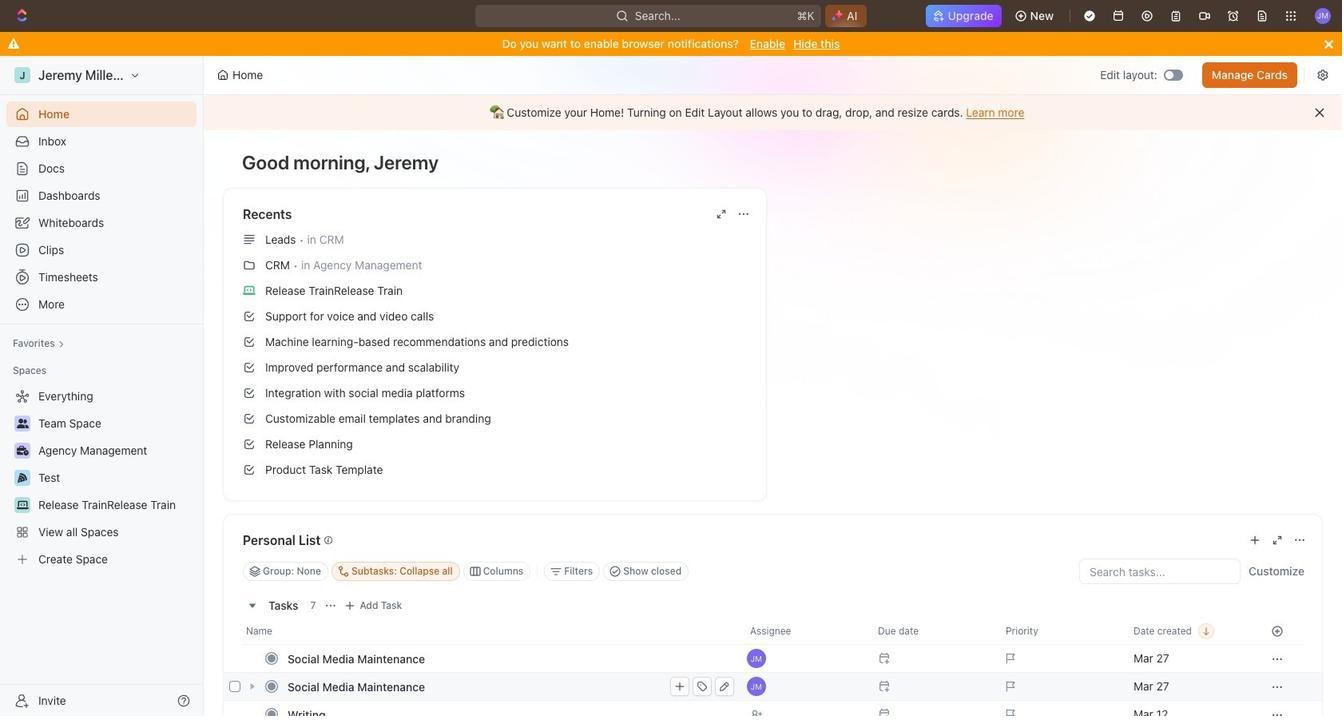 Task type: describe. For each thing, give the bounding box(es) containing it.
pizza slice image
[[18, 473, 27, 483]]

jeremy miller's workspace, , element
[[14, 67, 30, 83]]

laptop code image
[[16, 500, 28, 510]]

business time image
[[16, 446, 28, 456]]



Task type: locate. For each thing, give the bounding box(es) containing it.
Search tasks... text field
[[1081, 560, 1241, 584]]

sidebar navigation
[[0, 56, 207, 716]]

tree inside the 'sidebar' "navigation"
[[6, 384, 197, 572]]

user group image
[[16, 419, 28, 428]]

laptop code image
[[243, 285, 256, 295]]

alert
[[204, 95, 1343, 130]]

tree
[[6, 384, 197, 572]]



Task type: vqa. For each thing, say whether or not it's contained in the screenshot.
'Pizza Slice' image
yes



